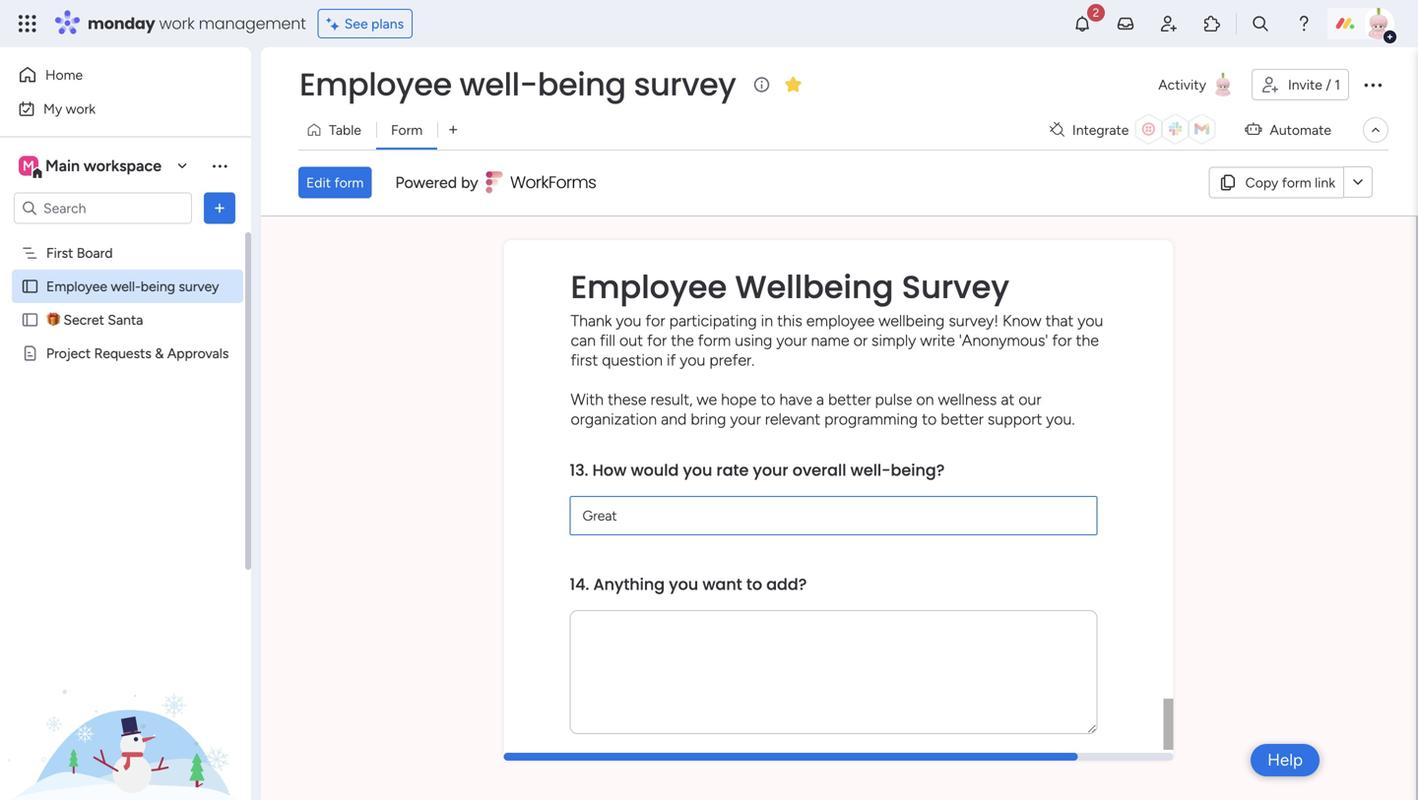 Task type: locate. For each thing, give the bounding box(es) containing it.
to inside group
[[746, 573, 762, 596]]

your right the rate
[[753, 459, 789, 481]]

notifications image
[[1073, 14, 1092, 33]]

work for monday
[[159, 12, 195, 34]]

employee well-being survey up santa
[[46, 278, 219, 295]]

you.
[[1046, 410, 1075, 429]]

you right if
[[680, 351, 706, 370]]

2 public board image from the top
[[21, 311, 39, 329]]

work right 'monday'
[[159, 12, 195, 34]]

0 horizontal spatial work
[[66, 100, 96, 117]]

wellbeing
[[735, 265, 894, 309]]

these
[[608, 390, 647, 409]]

wellness
[[938, 390, 997, 409]]

workspace selection element
[[19, 154, 164, 180]]

0 horizontal spatial well-
[[111, 278, 141, 295]]

1 horizontal spatial well-
[[459, 63, 538, 106]]

would
[[631, 459, 679, 481]]

support
[[988, 410, 1042, 429]]

1 vertical spatial employee well-being survey
[[46, 278, 219, 295]]

better down wellness
[[941, 410, 984, 429]]

invite members image
[[1159, 14, 1179, 33]]

0 vertical spatial survey
[[634, 63, 736, 106]]

0 horizontal spatial employee well-being survey
[[46, 278, 219, 295]]

2 vertical spatial well-
[[851, 459, 891, 481]]

survey
[[902, 265, 1010, 309]]

1 vertical spatial public board image
[[21, 311, 39, 329]]

employee well-being survey
[[299, 63, 736, 106], [46, 278, 219, 295]]

employee up table
[[299, 63, 452, 106]]

add view image
[[449, 123, 457, 137]]

want
[[703, 573, 742, 596]]

0 horizontal spatial the
[[671, 331, 694, 350]]

progress bar
[[504, 753, 1078, 761]]

main
[[45, 157, 80, 175]]

your
[[776, 331, 807, 350], [730, 410, 761, 429], [753, 459, 789, 481]]

1 public board image from the top
[[21, 277, 39, 296]]

copy
[[1246, 174, 1279, 191]]

employee wellbeing survey
[[571, 265, 1010, 309]]

to right want
[[746, 573, 762, 596]]

workforms logo image
[[486, 167, 597, 198]]

question
[[602, 351, 663, 370]]

bring
[[691, 410, 726, 429]]

survey
[[634, 63, 736, 106], [179, 278, 219, 295]]

public board image
[[21, 277, 39, 296], [21, 311, 39, 329]]

option
[[0, 235, 251, 239]]

you inside the 14. anything you want to add? group
[[669, 573, 698, 596]]

employee well-being survey inside list box
[[46, 278, 219, 295]]

you left the rate
[[683, 459, 712, 481]]

plans
[[371, 15, 404, 32]]

form for copy
[[1282, 174, 1312, 191]]

the up if
[[671, 331, 694, 350]]

select product image
[[18, 14, 37, 33]]

thank you for participating in this employee wellbeing survey! know that you can fill out for the form using your name or simply write 'anonymous' for the first question if you prefer.
[[571, 311, 1103, 370]]

form left link
[[1282, 174, 1312, 191]]

ruby anderson image
[[1363, 8, 1395, 39]]

0 vertical spatial public board image
[[21, 277, 39, 296]]

table button
[[298, 114, 376, 146]]

help image
[[1294, 14, 1314, 33]]

to
[[761, 390, 776, 409], [922, 410, 937, 429], [746, 573, 762, 596]]

the
[[671, 331, 694, 350], [1076, 331, 1099, 350]]

write
[[920, 331, 955, 350]]

form right edit
[[334, 174, 364, 191]]

1 horizontal spatial form
[[698, 331, 731, 350]]

can
[[571, 331, 596, 350]]

workspace image
[[19, 155, 38, 177]]

have
[[780, 390, 812, 409]]

better up programming
[[828, 390, 871, 409]]

2 vertical spatial to
[[746, 573, 762, 596]]

for down "that"
[[1052, 331, 1072, 350]]

1 vertical spatial well-
[[111, 278, 141, 295]]

know
[[1003, 311, 1042, 330]]

1 horizontal spatial the
[[1076, 331, 1099, 350]]

for up if
[[647, 331, 667, 350]]

you inside 13. how would you rate your overall well-being? "group"
[[683, 459, 712, 481]]

work
[[159, 12, 195, 34], [66, 100, 96, 117]]

1 horizontal spatial work
[[159, 12, 195, 34]]

board
[[77, 245, 113, 261]]

0 vertical spatial to
[[761, 390, 776, 409]]

requests
[[94, 345, 152, 362]]

form
[[1282, 174, 1312, 191], [334, 174, 364, 191], [698, 331, 731, 350]]

the right "'anonymous'"
[[1076, 331, 1099, 350]]

workspace
[[84, 157, 162, 175]]

2 horizontal spatial well-
[[851, 459, 891, 481]]

list box
[[0, 232, 251, 636]]

workspace options image
[[210, 156, 229, 176]]

0 horizontal spatial form
[[334, 174, 364, 191]]

see plans
[[344, 15, 404, 32]]

0 vertical spatial your
[[776, 331, 807, 350]]

see plans button
[[318, 9, 413, 38]]

employee down first board
[[46, 278, 107, 295]]

you right "that"
[[1078, 311, 1103, 330]]

you up out
[[616, 311, 642, 330]]

2 horizontal spatial form
[[1282, 174, 1312, 191]]

work inside button
[[66, 100, 96, 117]]

list box containing first board
[[0, 232, 251, 636]]

you left want
[[669, 573, 698, 596]]

project
[[46, 345, 91, 362]]

1 horizontal spatial being
[[538, 63, 626, 106]]

1 horizontal spatial better
[[941, 410, 984, 429]]

invite / 1 button
[[1252, 69, 1349, 100]]

for
[[646, 311, 665, 330], [647, 331, 667, 350], [1052, 331, 1072, 350]]

pulse
[[875, 390, 912, 409]]

1 vertical spatial your
[[730, 410, 761, 429]]

being
[[538, 63, 626, 106], [141, 278, 175, 295]]

you
[[616, 311, 642, 330], [1078, 311, 1103, 330], [680, 351, 706, 370], [683, 459, 712, 481], [669, 573, 698, 596]]

see
[[344, 15, 368, 32]]

to down on
[[922, 410, 937, 429]]

my work button
[[12, 93, 212, 125]]

&
[[155, 345, 164, 362]]

1 vertical spatial better
[[941, 410, 984, 429]]

14.
[[570, 573, 589, 596]]

14. anything you want to add? group
[[570, 559, 1098, 765]]

1 vertical spatial work
[[66, 100, 96, 117]]

work right my
[[66, 100, 96, 117]]

wellbeing
[[879, 311, 945, 330]]

0 vertical spatial well-
[[459, 63, 538, 106]]

2 horizontal spatial employee
[[571, 265, 727, 309]]

your down the this
[[776, 331, 807, 350]]

13. How would you rate your overall well-being? field
[[570, 496, 1098, 536]]

form button
[[376, 114, 438, 146]]

copy form link button
[[1209, 167, 1343, 198]]

result,
[[651, 390, 693, 409]]

your down hope
[[730, 410, 761, 429]]

better
[[828, 390, 871, 409], [941, 410, 984, 429]]

invite / 1
[[1288, 76, 1340, 93]]

table
[[329, 122, 361, 138]]

0 horizontal spatial employee
[[46, 278, 107, 295]]

form inside button
[[1282, 174, 1312, 191]]

well-
[[459, 63, 538, 106], [111, 278, 141, 295], [851, 459, 891, 481]]

our
[[1019, 390, 1042, 409]]

with these result, we hope to have a better pulse on wellness at our organization and bring your relevant programming to better support you.
[[571, 390, 1075, 429]]

simply
[[872, 331, 916, 350]]

form down participating
[[698, 331, 731, 350]]

form inside "button"
[[334, 174, 364, 191]]

to left have
[[761, 390, 776, 409]]

Employee well-being survey field
[[294, 63, 741, 106]]

survey up "approvals"
[[179, 278, 219, 295]]

0 vertical spatial employee well-being survey
[[299, 63, 736, 106]]

0 horizontal spatial survey
[[179, 278, 219, 295]]

work for my
[[66, 100, 96, 117]]

employee
[[299, 63, 452, 106], [571, 265, 727, 309], [46, 278, 107, 295]]

show board description image
[[750, 75, 774, 95]]

2 vertical spatial your
[[753, 459, 789, 481]]

employee well-being survey up add view 'icon'
[[299, 63, 736, 106]]

employee inside form form
[[571, 265, 727, 309]]

1 vertical spatial survey
[[179, 278, 219, 295]]

hope
[[721, 390, 757, 409]]

0 vertical spatial work
[[159, 12, 195, 34]]

survey left show board description icon
[[634, 63, 736, 106]]

1 horizontal spatial employee well-being survey
[[299, 63, 736, 106]]

at
[[1001, 390, 1015, 409]]

0 horizontal spatial being
[[141, 278, 175, 295]]

project requests & approvals
[[46, 345, 229, 362]]

employee up out
[[571, 265, 727, 309]]

0 horizontal spatial better
[[828, 390, 871, 409]]



Task type: vqa. For each thing, say whether or not it's contained in the screenshot.
bottom work
yes



Task type: describe. For each thing, give the bounding box(es) containing it.
autopilot image
[[1245, 116, 1262, 142]]

employee inside list box
[[46, 278, 107, 295]]

1 the from the left
[[671, 331, 694, 350]]

copy form link
[[1246, 174, 1336, 191]]

being?
[[891, 459, 945, 481]]

13.
[[570, 459, 588, 481]]

your inside the with these result, we hope to have a better pulse on wellness at our organization and bring your relevant programming to better support you.
[[730, 410, 761, 429]]

'anonymous'
[[959, 331, 1048, 350]]

remove from favorites image
[[783, 74, 803, 94]]

form
[[391, 122, 423, 138]]

organization
[[571, 410, 657, 429]]

by
[[461, 173, 478, 192]]

approvals
[[167, 345, 229, 362]]

how
[[593, 459, 627, 481]]

if
[[667, 351, 676, 370]]

your inside "group"
[[753, 459, 789, 481]]

my work
[[43, 100, 96, 117]]

13. how would you rate your overall well-being? group
[[570, 445, 1098, 559]]

form for edit
[[334, 174, 364, 191]]

search everything image
[[1251, 14, 1271, 33]]

add?
[[766, 573, 807, 596]]

edit form
[[306, 174, 364, 191]]

inbox image
[[1116, 14, 1136, 33]]

participating
[[669, 311, 757, 330]]

anything
[[593, 573, 665, 596]]

public board image for employee well-being survey
[[21, 277, 39, 296]]

edit form button
[[298, 167, 372, 198]]

14. anything you want to add?
[[570, 573, 807, 596]]

santa
[[108, 312, 143, 328]]

monday work management
[[88, 12, 306, 34]]

first board
[[46, 245, 113, 261]]

survey inside list box
[[179, 278, 219, 295]]

well- inside "group"
[[851, 459, 891, 481]]

integrate
[[1072, 122, 1129, 138]]

Search in workspace field
[[41, 197, 164, 220]]

link
[[1315, 174, 1336, 191]]

m
[[23, 158, 34, 174]]

fill
[[600, 331, 616, 350]]

activity button
[[1151, 69, 1244, 100]]

2 image
[[1087, 1, 1105, 23]]

my
[[43, 100, 62, 117]]

prefer.
[[709, 351, 755, 370]]

options image
[[210, 198, 229, 218]]

management
[[199, 12, 306, 34]]

secret
[[63, 312, 104, 328]]

that
[[1046, 311, 1074, 330]]

0 vertical spatial being
[[538, 63, 626, 106]]

well- inside list box
[[111, 278, 141, 295]]

0 vertical spatial better
[[828, 390, 871, 409]]

2 the from the left
[[1076, 331, 1099, 350]]

a
[[816, 390, 824, 409]]

public board image for 🎁 secret santa
[[21, 311, 39, 329]]

on
[[916, 390, 934, 409]]

form form
[[261, 216, 1416, 801]]

lottie animation element
[[0, 602, 251, 801]]

14. Anything you want to add? text field
[[570, 610, 1098, 734]]

help button
[[1251, 745, 1320, 777]]

1 vertical spatial to
[[922, 410, 937, 429]]

lottie animation image
[[0, 602, 251, 801]]

13. how would you rate your overall well-being?
[[570, 459, 945, 481]]

main workspace
[[45, 157, 162, 175]]

with
[[571, 390, 604, 409]]

in
[[761, 311, 773, 330]]

using
[[735, 331, 772, 350]]

and
[[661, 410, 687, 429]]

first
[[571, 351, 598, 370]]

overall
[[793, 459, 847, 481]]

1 vertical spatial being
[[141, 278, 175, 295]]

1
[[1335, 76, 1340, 93]]

monday
[[88, 12, 155, 34]]

programming
[[825, 410, 918, 429]]

thank
[[571, 311, 612, 330]]

options image
[[1361, 73, 1385, 97]]

apps image
[[1203, 14, 1222, 33]]

1 horizontal spatial survey
[[634, 63, 736, 106]]

edit
[[306, 174, 331, 191]]

🎁
[[46, 312, 60, 328]]

this
[[777, 311, 803, 330]]

or
[[854, 331, 868, 350]]

dapulse integrations image
[[1050, 123, 1065, 137]]

name
[[811, 331, 850, 350]]

home
[[45, 66, 83, 83]]

collapse board header image
[[1368, 122, 1384, 138]]

home button
[[12, 59, 212, 91]]

powered
[[395, 173, 457, 192]]

powered by
[[395, 173, 478, 192]]

1 horizontal spatial employee
[[299, 63, 452, 106]]

help
[[1268, 750, 1303, 771]]

automate
[[1270, 122, 1332, 138]]

relevant
[[765, 410, 821, 429]]

activity
[[1159, 76, 1206, 93]]

rate
[[717, 459, 749, 481]]

progress bar inside form form
[[504, 753, 1078, 761]]

your inside thank you for participating in this employee wellbeing survey! know that you can fill out for the form using your name or simply write 'anonymous' for the first question if you prefer.
[[776, 331, 807, 350]]

employee
[[806, 311, 875, 330]]

survey!
[[949, 311, 999, 330]]

we
[[697, 390, 717, 409]]

invite
[[1288, 76, 1323, 93]]

first
[[46, 245, 73, 261]]

🎁 secret santa
[[46, 312, 143, 328]]

form inside thank you for participating in this employee wellbeing survey! know that you can fill out for the form using your name or simply write 'anonymous' for the first question if you prefer.
[[698, 331, 731, 350]]

for up question
[[646, 311, 665, 330]]

out
[[620, 331, 643, 350]]



